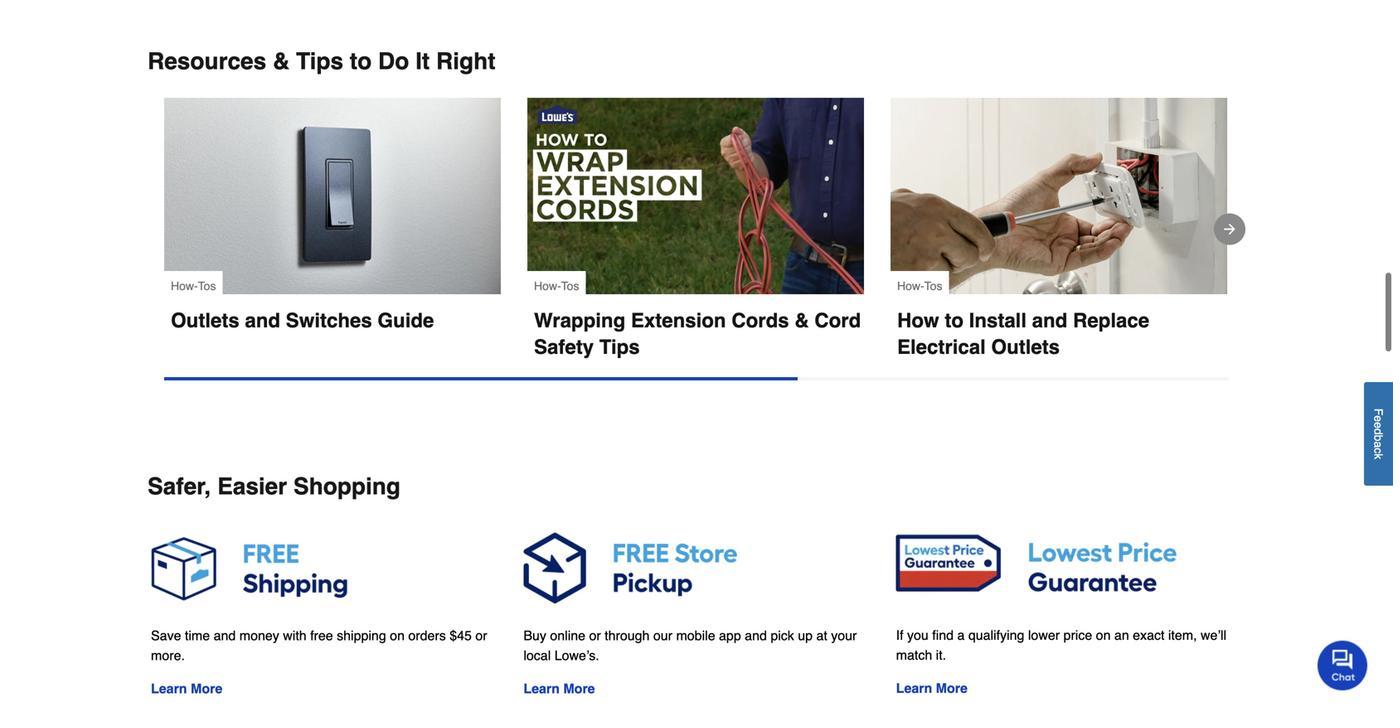 Task type: describe. For each thing, give the bounding box(es) containing it.
a black rocker light switch installed on a wall. image
[[164, 98, 501, 294]]

it.
[[936, 648, 946, 663]]

learn more link for save time and money with free shipping on orders $45 or more.
[[151, 681, 222, 697]]

our
[[653, 628, 673, 643]]

replace
[[1073, 309, 1149, 332]]

wrapping
[[534, 309, 625, 332]]

safety
[[534, 336, 594, 359]]

free
[[310, 628, 333, 643]]

qualifying
[[968, 628, 1025, 643]]

if you find a qualifying lower price on an exact item, we'll match it.
[[896, 628, 1227, 663]]

through
[[605, 628, 650, 643]]

learn more link for buy online or through our mobile app and pick up at your local lowe's.
[[524, 681, 595, 697]]

how- for how to install and replace electrical outlets
[[897, 279, 924, 293]]

safer, easier shopping
[[148, 474, 401, 500]]

$45
[[450, 628, 472, 643]]

lowe's.
[[555, 648, 599, 663]]

and inside buy online or through our mobile app and pick up at your local lowe's.
[[745, 628, 767, 643]]

f
[[1372, 409, 1385, 416]]

on for orders
[[390, 628, 405, 643]]

guide
[[378, 309, 434, 332]]

on for an
[[1096, 628, 1111, 643]]

find
[[932, 628, 954, 643]]

chat invite button image
[[1318, 640, 1368, 691]]

shopping
[[293, 474, 401, 500]]

with
[[283, 628, 307, 643]]

f e e d b a c k button
[[1364, 382, 1393, 486]]

learn more for if you find a qualifying lower price on an exact item, we'll match it.
[[896, 681, 968, 696]]

arrow right image
[[1222, 221, 1238, 238]]

app
[[719, 628, 741, 643]]

it
[[416, 48, 430, 75]]

0 horizontal spatial &
[[273, 48, 290, 75]]

0 horizontal spatial outlets
[[171, 309, 239, 332]]

free store pickup. image
[[524, 527, 870, 609]]

do
[[378, 48, 409, 75]]

save
[[151, 628, 181, 643]]

0 horizontal spatial tips
[[296, 48, 343, 75]]

extension
[[631, 309, 726, 332]]

0 vertical spatial to
[[350, 48, 372, 75]]

free shipping. image
[[151, 527, 497, 609]]

tos for how
[[924, 279, 942, 293]]

and inside how to install and replace electrical outlets
[[1032, 309, 1068, 332]]

outlets inside how to install and replace electrical outlets
[[991, 336, 1060, 359]]

buy online or through our mobile app and pick up at your local lowe's.
[[524, 628, 857, 663]]

cords
[[732, 309, 789, 332]]

more for find
[[936, 681, 968, 696]]

tos for wrapping
[[561, 279, 579, 293]]

if
[[896, 628, 904, 643]]

resources
[[148, 48, 266, 75]]

or inside buy online or through our mobile app and pick up at your local lowe's.
[[589, 628, 601, 643]]

learn for save time and money with free shipping on orders $45 or more.
[[151, 681, 187, 697]]

right
[[436, 48, 496, 75]]

shipping
[[337, 628, 386, 643]]

orders
[[408, 628, 446, 643]]

more.
[[151, 648, 185, 663]]



Task type: vqa. For each thing, say whether or not it's contained in the screenshot.
topmost Maker
no



Task type: locate. For each thing, give the bounding box(es) containing it.
1 horizontal spatial learn
[[524, 681, 560, 697]]

1 horizontal spatial learn more
[[524, 681, 595, 697]]

learn for if you find a qualifying lower price on an exact item, we'll match it.
[[896, 681, 932, 696]]

tos
[[198, 279, 216, 293], [561, 279, 579, 293], [924, 279, 942, 293]]

1 horizontal spatial how-tos
[[534, 279, 579, 293]]

1 vertical spatial to
[[945, 309, 964, 332]]

how- for wrapping extension cords & cord safety tips
[[534, 279, 561, 293]]

& left the cord
[[795, 309, 809, 332]]

tips inside wrapping extension cords & cord safety tips
[[599, 336, 640, 359]]

local
[[524, 648, 551, 663]]

how-tos for wrapping
[[534, 279, 579, 293]]

a inside if you find a qualifying lower price on an exact item, we'll match it.
[[957, 628, 965, 643]]

scrollbar
[[164, 377, 798, 381]]

more down 'lowe's.'
[[563, 681, 595, 697]]

1 vertical spatial tips
[[599, 336, 640, 359]]

d
[[1372, 429, 1385, 435]]

learn more down it.
[[896, 681, 968, 696]]

resources & tips to do it right
[[148, 48, 496, 75]]

to left do
[[350, 48, 372, 75]]

to
[[350, 48, 372, 75], [945, 309, 964, 332]]

more for or
[[563, 681, 595, 697]]

2 how-tos from the left
[[534, 279, 579, 293]]

2 tos from the left
[[561, 279, 579, 293]]

to up "electrical"
[[945, 309, 964, 332]]

1 horizontal spatial learn more link
[[524, 681, 595, 697]]

3 tos from the left
[[924, 279, 942, 293]]

1 vertical spatial outlets
[[991, 336, 1060, 359]]

0 vertical spatial a
[[1372, 442, 1385, 448]]

tips left do
[[296, 48, 343, 75]]

on left orders
[[390, 628, 405, 643]]

2 horizontal spatial learn more link
[[896, 681, 968, 696]]

online
[[550, 628, 586, 643]]

2 horizontal spatial more
[[936, 681, 968, 696]]

& right resources
[[273, 48, 290, 75]]

your
[[831, 628, 857, 643]]

0 horizontal spatial how-
[[171, 279, 198, 293]]

easier
[[217, 474, 287, 500]]

tips
[[296, 48, 343, 75], [599, 336, 640, 359]]

1 vertical spatial a
[[957, 628, 965, 643]]

0 vertical spatial outlets
[[171, 309, 239, 332]]

1 vertical spatial &
[[795, 309, 809, 332]]

2 horizontal spatial tos
[[924, 279, 942, 293]]

mobile
[[676, 628, 715, 643]]

0 horizontal spatial how-tos
[[171, 279, 216, 293]]

0 horizontal spatial on
[[390, 628, 405, 643]]

c
[[1372, 448, 1385, 454]]

electrical
[[897, 336, 986, 359]]

learn down "match"
[[896, 681, 932, 696]]

1 horizontal spatial how-
[[534, 279, 561, 293]]

on inside if you find a qualifying lower price on an exact item, we'll match it.
[[1096, 628, 1111, 643]]

lowest price guarantee. image
[[896, 527, 1242, 609]]

or up 'lowe's.'
[[589, 628, 601, 643]]

a right "find"
[[957, 628, 965, 643]]

0 horizontal spatial more
[[191, 681, 222, 697]]

2 horizontal spatial how-tos
[[897, 279, 942, 293]]

3 how- from the left
[[897, 279, 924, 293]]

and inside save time and money with free shipping on orders $45 or more.
[[214, 628, 236, 643]]

e up b
[[1372, 422, 1385, 429]]

tips down "wrapping"
[[599, 336, 640, 359]]

1 horizontal spatial to
[[945, 309, 964, 332]]

& inside wrapping extension cords & cord safety tips
[[795, 309, 809, 332]]

you
[[907, 628, 929, 643]]

1 or from the left
[[475, 628, 487, 643]]

1 how- from the left
[[171, 279, 198, 293]]

b
[[1372, 435, 1385, 442]]

learn more for save time and money with free shipping on orders $45 or more.
[[151, 681, 222, 697]]

learn more link down more.
[[151, 681, 222, 697]]

learn more link for if you find a qualifying lower price on an exact item, we'll match it.
[[896, 681, 968, 696]]

pick
[[771, 628, 794, 643]]

learn more link down it.
[[896, 681, 968, 696]]

how-
[[171, 279, 198, 293], [534, 279, 561, 293], [897, 279, 924, 293]]

and right time
[[214, 628, 236, 643]]

more for and
[[191, 681, 222, 697]]

learn more down 'lowe's.'
[[524, 681, 595, 697]]

we'll
[[1201, 628, 1227, 643]]

learn more link
[[896, 681, 968, 696], [151, 681, 222, 697], [524, 681, 595, 697]]

e
[[1372, 416, 1385, 422], [1372, 422, 1385, 429]]

2 or from the left
[[589, 628, 601, 643]]

up
[[798, 628, 813, 643]]

more down it.
[[936, 681, 968, 696]]

outlets and switches guide
[[171, 309, 434, 332]]

match
[[896, 648, 932, 663]]

how to install and replace electrical outlets
[[897, 309, 1155, 359]]

0 horizontal spatial or
[[475, 628, 487, 643]]

&
[[273, 48, 290, 75], [795, 309, 809, 332]]

2 horizontal spatial how-
[[897, 279, 924, 293]]

0 horizontal spatial tos
[[198, 279, 216, 293]]

on inside save time and money with free shipping on orders $45 or more.
[[390, 628, 405, 643]]

an
[[1114, 628, 1129, 643]]

outlets
[[171, 309, 239, 332], [991, 336, 1060, 359]]

and right app
[[745, 628, 767, 643]]

on left an
[[1096, 628, 1111, 643]]

save time and money with free shipping on orders $45 or more.
[[151, 628, 487, 663]]

a up k
[[1372, 442, 1385, 448]]

1 horizontal spatial tos
[[561, 279, 579, 293]]

2 e from the top
[[1372, 422, 1385, 429]]

0 vertical spatial tips
[[296, 48, 343, 75]]

how-tos
[[171, 279, 216, 293], [534, 279, 579, 293], [897, 279, 942, 293]]

learn more link down 'lowe's.'
[[524, 681, 595, 697]]

0 horizontal spatial a
[[957, 628, 965, 643]]

more down time
[[191, 681, 222, 697]]

0 horizontal spatial learn more link
[[151, 681, 222, 697]]

e up d
[[1372, 416, 1385, 422]]

2 how- from the left
[[534, 279, 561, 293]]

and right install
[[1032, 309, 1068, 332]]

a video showing how to wrap extension cords with the shoulder, braid and over under techniques. image
[[527, 98, 864, 294]]

lower
[[1028, 628, 1060, 643]]

1 horizontal spatial a
[[1372, 442, 1385, 448]]

0 horizontal spatial to
[[350, 48, 372, 75]]

1 e from the top
[[1372, 416, 1385, 422]]

wrapping extension cords & cord safety tips
[[534, 309, 867, 359]]

learn down more.
[[151, 681, 187, 697]]

or inside save time and money with free shipping on orders $45 or more.
[[475, 628, 487, 643]]

1 horizontal spatial &
[[795, 309, 809, 332]]

3 how-tos from the left
[[897, 279, 942, 293]]

1 horizontal spatial outlets
[[991, 336, 1060, 359]]

0 horizontal spatial learn more
[[151, 681, 222, 697]]

buy
[[524, 628, 546, 643]]

how-tos for outlets
[[171, 279, 216, 293]]

2 horizontal spatial learn
[[896, 681, 932, 696]]

safer,
[[148, 474, 211, 500]]

a inside button
[[1372, 442, 1385, 448]]

learn more down more.
[[151, 681, 222, 697]]

1 horizontal spatial or
[[589, 628, 601, 643]]

and left switches
[[245, 309, 280, 332]]

more
[[936, 681, 968, 696], [191, 681, 222, 697], [563, 681, 595, 697]]

how-tos for how
[[897, 279, 942, 293]]

exact
[[1133, 628, 1165, 643]]

or
[[475, 628, 487, 643], [589, 628, 601, 643]]

1 horizontal spatial more
[[563, 681, 595, 697]]

price
[[1064, 628, 1092, 643]]

money
[[239, 628, 279, 643]]

1 how-tos from the left
[[171, 279, 216, 293]]

learn down local
[[524, 681, 560, 697]]

install
[[969, 309, 1027, 332]]

learn more for buy online or through our mobile app and pick up at your local lowe's.
[[524, 681, 595, 697]]

time
[[185, 628, 210, 643]]

f e e d b a c k
[[1372, 409, 1385, 460]]

tos for outlets
[[198, 279, 216, 293]]

1 horizontal spatial on
[[1096, 628, 1111, 643]]

how- for outlets and switches guide
[[171, 279, 198, 293]]

on
[[1096, 628, 1111, 643], [390, 628, 405, 643]]

to inside how to install and replace electrical outlets
[[945, 309, 964, 332]]

cord
[[815, 309, 861, 332]]

learn more
[[896, 681, 968, 696], [151, 681, 222, 697], [524, 681, 595, 697]]

1 horizontal spatial tips
[[599, 336, 640, 359]]

or right $45
[[475, 628, 487, 643]]

learn for buy online or through our mobile app and pick up at your local lowe's.
[[524, 681, 560, 697]]

a
[[1372, 442, 1385, 448], [957, 628, 965, 643]]

1 tos from the left
[[198, 279, 216, 293]]

k
[[1372, 454, 1385, 460]]

0 horizontal spatial learn
[[151, 681, 187, 697]]

and
[[245, 309, 280, 332], [1032, 309, 1068, 332], [214, 628, 236, 643], [745, 628, 767, 643]]

switches
[[286, 309, 372, 332]]

learn
[[896, 681, 932, 696], [151, 681, 187, 697], [524, 681, 560, 697]]

a man installing a new electrical outlet. image
[[891, 98, 1227, 294]]

how
[[897, 309, 939, 332]]

2 horizontal spatial learn more
[[896, 681, 968, 696]]

0 vertical spatial &
[[273, 48, 290, 75]]

at
[[816, 628, 827, 643]]

item,
[[1168, 628, 1197, 643]]



